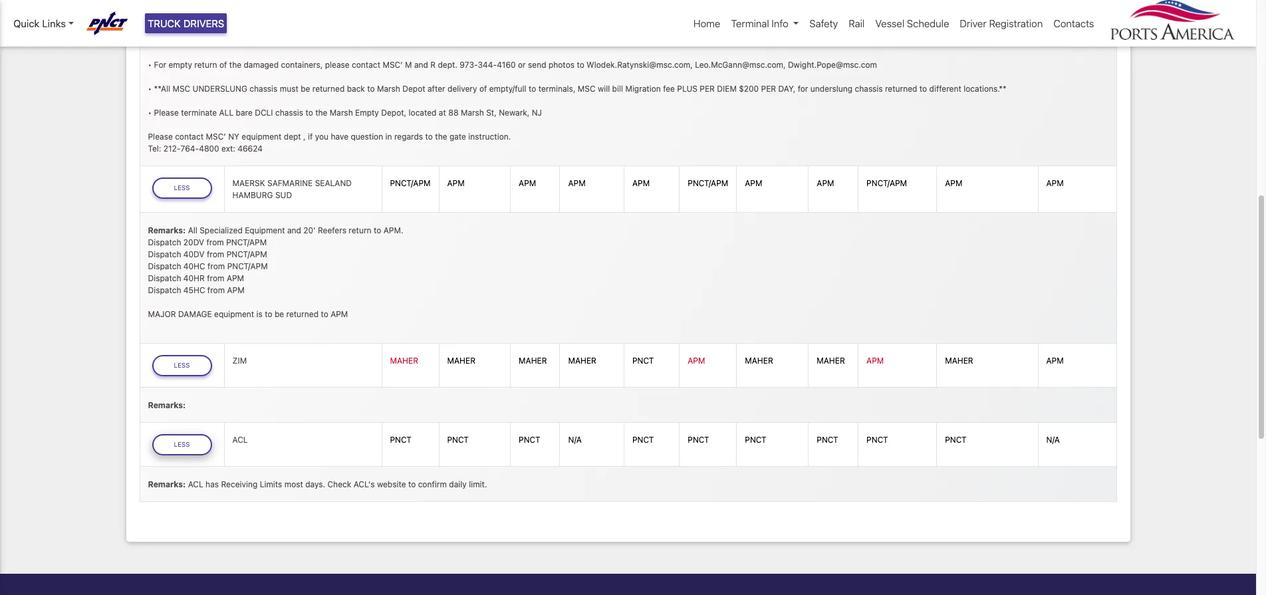 Task type: describe. For each thing, give the bounding box(es) containing it.
quick
[[13, 17, 40, 29]]

empty
[[169, 60, 192, 70]]

contacts link
[[1049, 11, 1100, 36]]

after
[[428, 84, 445, 94]]

40hr
[[183, 273, 205, 283]]

underslung
[[811, 84, 853, 94]]

truck
[[148, 17, 181, 29]]

located
[[409, 107, 437, 117]]

send
[[528, 60, 546, 70]]

to inside the "please contact msc' ny equipment dept , if you have question in regards to the gate instruction. tel: 212-764-4800 ext: 46624"
[[425, 131, 433, 141]]

with
[[206, 36, 222, 46]]

depot,
[[381, 107, 407, 117]]

home link
[[688, 11, 726, 36]]

• **all msc underslung chassis must be returned back to marsh depot after delivery of empty/full to terminals, msc will bill migration fee plus per diem $200 per day, for underslung chassis returned to different locations.**
[[148, 84, 1007, 94]]

1 per from the left
[[700, 84, 715, 94]]

3 dispatch from the top
[[148, 249, 181, 259]]

remarks: for remarks:
[[148, 400, 186, 410]]

212-
[[163, 143, 181, 153]]

please inside the "please contact msc' ny equipment dept , if you have question in regards to the gate instruction. tel: 212-764-4800 ext: 46624"
[[148, 131, 173, 141]]

you
[[315, 131, 329, 141]]

7 maher from the left
[[945, 356, 974, 366]]

driver registration link
[[955, 11, 1049, 36]]

rail
[[849, 17, 865, 29]]

returned down please
[[312, 84, 345, 94]]

gen-
[[291, 36, 309, 46]]

rail link
[[844, 11, 870, 36]]

terminals,
[[539, 84, 576, 94]]

3 maher from the left
[[519, 356, 547, 366]]

0 horizontal spatial of
[[220, 60, 227, 70]]

terminal
[[454, 36, 485, 46]]

• for • **all msc underslung chassis must be returned back to marsh depot after delivery of empty/full to terminals, msc will bill migration fee plus per diem $200 per day, for underslung chassis returned to different locations.**
[[148, 84, 152, 94]]

1 dispatch from the top
[[148, 12, 181, 22]]

0 vertical spatial contact
[[352, 60, 381, 70]]

40fr
[[183, 12, 203, 22]]

daily
[[449, 479, 467, 489]]

dcli
[[255, 107, 273, 117]]

migration
[[626, 84, 661, 94]]

1 maher from the left
[[390, 356, 418, 366]]

tel:
[[148, 143, 161, 153]]

973-
[[460, 60, 478, 70]]

receiving
[[221, 479, 258, 489]]

2 n/a from the left
[[1047, 435, 1060, 445]]

terminal
[[731, 17, 769, 29]]

days.
[[305, 479, 325, 489]]

5 dispatch from the top
[[148, 273, 181, 283]]

the inside the "please contact msc' ny equipment dept , if you have question in regards to the gate instruction. tel: 212-764-4800 ext: 46624"
[[435, 131, 447, 141]]

quick links
[[13, 17, 66, 29]]

• please terminate all bare dcli chassis to the marsh empty depot, located at 88 marsh st, newark, nj
[[148, 107, 542, 117]]

0 vertical spatial and
[[414, 60, 428, 70]]

4800
[[199, 143, 219, 153]]

0 vertical spatial return
[[194, 60, 217, 70]]

damage
[[178, 309, 212, 319]]

regards
[[394, 131, 423, 141]]

is
[[256, 309, 263, 319]]

availability
[[323, 36, 362, 46]]

dwight.pope@msc.com
[[788, 60, 877, 70]]

please for check
[[154, 36, 179, 46]]

nj
[[532, 107, 542, 117]]

1 vertical spatial of
[[480, 84, 487, 94]]

zim
[[232, 356, 247, 366]]

terminal info link
[[726, 11, 804, 36]]

less button for acl
[[152, 435, 212, 456]]

at
[[439, 107, 446, 117]]

20'
[[304, 225, 316, 235]]

equipment inside the "please contact msc' ny equipment dept , if you have question in regards to the gate instruction. tel: 212-764-4800 ext: 46624"
[[242, 131, 282, 141]]

please for terminate
[[154, 107, 179, 117]]

vessel schedule
[[876, 17, 950, 29]]

sud
[[275, 190, 292, 200]]

all
[[219, 107, 234, 117]]

returned right is
[[286, 309, 319, 319]]

question
[[351, 131, 383, 141]]

2 dispatch from the top
[[148, 237, 181, 247]]

please
[[325, 60, 350, 70]]

terminal info
[[731, 17, 789, 29]]

return inside remarks: all specialized equipment and 20' reefers return to apm. dispatch 20dv from pnct/apm dispatch 40dv from pnct/apm dispatch 40hc from pnct/apm dispatch 40hr from apm dispatch 45hc from apm
[[349, 225, 372, 235]]

empty
[[355, 107, 379, 117]]

newark,
[[499, 107, 530, 117]]

from right 40hr
[[207, 273, 225, 283]]

reefer
[[514, 36, 537, 46]]

20dv
[[183, 237, 204, 247]]

88
[[448, 107, 459, 117]]

or
[[518, 60, 526, 70]]

info
[[772, 17, 789, 29]]

bare
[[236, 107, 253, 117]]

the up you
[[315, 107, 328, 117]]

empty/full
[[489, 84, 527, 94]]

specialized
[[200, 225, 243, 235]]

photos
[[549, 60, 575, 70]]

safety link
[[804, 11, 844, 36]]

sealand
[[315, 178, 352, 188]]

0 horizontal spatial be
[[275, 309, 284, 319]]

5 maher from the left
[[745, 356, 773, 366]]

apm.
[[384, 225, 403, 235]]

• for • please terminate all bare dcli chassis to the marsh empty depot, located at 88 marsh st, newark, nj
[[148, 107, 152, 117]]

returned left different
[[885, 84, 918, 94]]

most
[[285, 479, 303, 489]]

website
[[377, 479, 406, 489]]

remarks: acl has receiving limits most days.  check acl's website to confirm daily limit.
[[148, 479, 487, 489]]

,
[[303, 131, 306, 141]]

46624
[[238, 143, 263, 153]]

2 maher from the left
[[447, 356, 476, 366]]

**all
[[154, 84, 170, 94]]

the down the msc-
[[229, 60, 242, 70]]

different
[[930, 84, 962, 94]]



Task type: vqa. For each thing, say whether or not it's contained in the screenshot.
>
no



Task type: locate. For each thing, give the bounding box(es) containing it.
0 vertical spatial acl
[[232, 435, 248, 445]]

1 remarks: from the top
[[148, 225, 186, 235]]

marsh up have
[[330, 107, 353, 117]]

have
[[331, 131, 349, 141]]

sending
[[385, 36, 414, 46]]

per left day,
[[761, 84, 776, 94]]

maersk
[[232, 178, 265, 188]]

2 horizontal spatial for
[[798, 84, 808, 94]]

the left reefer
[[500, 36, 512, 46]]

equipment left is
[[214, 309, 254, 319]]

for right terminal on the top
[[487, 36, 498, 46]]

40dv
[[183, 249, 205, 259]]

2 per from the left
[[761, 84, 776, 94]]

2 msc from the left
[[578, 84, 596, 94]]

please up "tel:" at the top of the page
[[148, 131, 173, 141]]

of right delivery
[[480, 84, 487, 94]]

set
[[309, 36, 321, 46]]

4 dispatch from the top
[[148, 261, 181, 271]]

contact
[[352, 60, 381, 70], [175, 131, 204, 141]]

marsh up depot,
[[377, 84, 400, 94]]

0 horizontal spatial marsh
[[330, 107, 353, 117]]

1 msc from the left
[[173, 84, 190, 94]]

less for maersk safmarine sealand hamburg sud
[[174, 184, 190, 192]]

please down the **all
[[154, 107, 179, 117]]

contact inside the "please contact msc' ny equipment dept , if you have question in regards to the gate instruction. tel: 212-764-4800 ext: 46624"
[[175, 131, 204, 141]]

0 horizontal spatial contact
[[175, 131, 204, 141]]

1 horizontal spatial msc'
[[383, 60, 403, 70]]

dispatch left 40hc
[[148, 261, 181, 271]]

safmarine
[[267, 178, 313, 188]]

shipments**
[[539, 36, 585, 46]]

40hc
[[183, 261, 205, 271]]

per left diem
[[700, 84, 715, 94]]

msc right the **all
[[173, 84, 190, 94]]

and
[[414, 60, 428, 70], [287, 225, 301, 235]]

less button up has at left
[[152, 435, 212, 456]]

be right is
[[275, 309, 284, 319]]

6 dispatch from the top
[[148, 285, 181, 295]]

remarks: for remarks: all specialized equipment and 20' reefers return to apm. dispatch 20dv from pnct/apm dispatch 40dv from pnct/apm dispatch 40hc from pnct/apm dispatch 40hr from apm dispatch 45hc from apm
[[148, 225, 186, 235]]

1 less from the top
[[174, 184, 190, 192]]

from right 40dv
[[207, 249, 224, 259]]

from right the 40fr
[[206, 12, 223, 22]]

back
[[347, 84, 365, 94]]

msc left will on the top of the page
[[578, 84, 596, 94]]

fee
[[663, 84, 675, 94]]

truck drivers
[[148, 17, 224, 29]]

contacts
[[1054, 17, 1095, 29]]

for
[[264, 36, 275, 46], [487, 36, 498, 46], [798, 84, 808, 94]]

0 horizontal spatial msc
[[173, 84, 190, 94]]

1 vertical spatial please
[[154, 107, 179, 117]]

dispatch left 20dv
[[148, 237, 181, 247]]

• up "tel:" at the top of the page
[[148, 107, 152, 117]]

2 • from the top
[[148, 60, 152, 70]]

damaged
[[244, 60, 279, 70]]

0 horizontal spatial acl
[[188, 479, 203, 489]]

3 • from the top
[[148, 84, 152, 94]]

3 remarks: from the top
[[148, 479, 186, 489]]

chassis right underslung
[[855, 84, 883, 94]]

1 horizontal spatial n/a
[[1047, 435, 1060, 445]]

containers,
[[281, 60, 323, 70]]

1 n/a from the left
[[568, 435, 582, 445]]

dispatch left 40hr
[[148, 273, 181, 283]]

marsh right 88
[[461, 107, 484, 117]]

remarks: inside remarks: all specialized equipment and 20' reefers return to apm. dispatch 20dv from pnct/apm dispatch 40dv from pnct/apm dispatch 40hc from pnct/apm dispatch 40hr from apm dispatch 45hc from apm
[[148, 225, 186, 235]]

for right day,
[[798, 84, 808, 94]]

from right 45hc
[[207, 285, 225, 295]]

ext:
[[222, 143, 235, 153]]

from down specialized
[[207, 237, 224, 247]]

delivery
[[448, 84, 477, 94]]

contact up 764-
[[175, 131, 204, 141]]

• for •  for empty return of the damaged containers, please contact msc' m and r dept. 973-344-4160 or send photos  to wlodek.ratynski@msc.com, leo.mcgann@msc.com, dwight.pope@msc.com
[[148, 60, 152, 70]]

for
[[154, 60, 166, 70]]

r
[[431, 60, 436, 70]]

1 vertical spatial msc'
[[206, 131, 226, 141]]

dept.
[[438, 60, 458, 70]]

dispatch left 40dv
[[148, 249, 181, 259]]

• left the **all
[[148, 84, 152, 94]]

less for zim
[[174, 362, 190, 369]]

equipment up '46624'
[[242, 131, 282, 141]]

less button for zim
[[152, 355, 212, 377]]

2 vertical spatial less
[[174, 441, 190, 448]]

0 vertical spatial remarks:
[[148, 225, 186, 235]]

less button
[[152, 178, 212, 199], [152, 355, 212, 377], [152, 435, 212, 456]]

• left for
[[148, 60, 152, 70]]

return
[[194, 60, 217, 70], [349, 225, 372, 235]]

safety
[[810, 17, 838, 29]]

chassis down must
[[275, 107, 303, 117]]

0 vertical spatial less button
[[152, 178, 212, 199]]

1 vertical spatial equipment
[[214, 309, 254, 319]]

has
[[206, 479, 219, 489]]

4 maher from the left
[[568, 356, 597, 366]]

major damage equipment is to be returned to apm
[[148, 309, 348, 319]]

in
[[386, 131, 392, 141]]

st,
[[486, 107, 497, 117]]

must
[[280, 84, 299, 94]]

links
[[42, 17, 66, 29]]

return down the with
[[194, 60, 217, 70]]

msc' inside the "please contact msc' ny equipment dept , if you have question in regards to the gate instruction. tel: 212-764-4800 ext: 46624"
[[206, 131, 226, 141]]

1 horizontal spatial of
[[480, 84, 487, 94]]

1 vertical spatial remarks:
[[148, 400, 186, 410]]

maher
[[390, 356, 418, 366], [447, 356, 476, 366], [519, 356, 547, 366], [568, 356, 597, 366], [745, 356, 773, 366], [817, 356, 845, 366], [945, 356, 974, 366]]

0 horizontal spatial per
[[700, 84, 715, 94]]

of
[[220, 60, 227, 70], [480, 84, 487, 94]]

1 vertical spatial less button
[[152, 355, 212, 377]]

less button down damage
[[152, 355, 212, 377]]

please down truck
[[154, 36, 179, 46]]

and left the r
[[414, 60, 428, 70]]

• for • please check with msc-eqc for the gen-set availability prior sending drivers to terminal for the reefer shipments**
[[148, 36, 152, 46]]

msc' left m
[[383, 60, 403, 70]]

1 horizontal spatial acl
[[232, 435, 248, 445]]

drivers
[[417, 36, 442, 46]]

less button for maersk safmarine sealand hamburg sud
[[152, 178, 212, 199]]

dept
[[284, 131, 301, 141]]

n/a
[[568, 435, 582, 445], [1047, 435, 1060, 445]]

0 vertical spatial please
[[154, 36, 179, 46]]

•  for empty return of the damaged containers, please contact msc' m and r dept. 973-344-4160 or send photos  to wlodek.ratynski@msc.com, leo.mcgann@msc.com, dwight.pope@msc.com
[[148, 60, 877, 70]]

drivers
[[183, 17, 224, 29]]

equipment
[[245, 225, 285, 235]]

1 vertical spatial acl
[[188, 479, 203, 489]]

1 horizontal spatial contact
[[352, 60, 381, 70]]

acl left has at left
[[188, 479, 203, 489]]

hamburg
[[232, 190, 273, 200]]

3 less from the top
[[174, 441, 190, 448]]

limits
[[260, 479, 282, 489]]

2 vertical spatial please
[[148, 131, 173, 141]]

m
[[405, 60, 412, 70]]

• down truck
[[148, 36, 152, 46]]

1 horizontal spatial msc
[[578, 84, 596, 94]]

msc
[[173, 84, 190, 94], [578, 84, 596, 94]]

contact down '• please check with msc-eqc for the gen-set availability prior sending drivers to terminal for the reefer shipments**' at the left top of the page
[[352, 60, 381, 70]]

instruction.
[[469, 131, 511, 141]]

if
[[308, 131, 313, 141]]

0 horizontal spatial for
[[264, 36, 275, 46]]

0 vertical spatial less
[[174, 184, 190, 192]]

1 horizontal spatial and
[[414, 60, 428, 70]]

2 vertical spatial remarks:
[[148, 479, 186, 489]]

2 vertical spatial less button
[[152, 435, 212, 456]]

2 horizontal spatial marsh
[[461, 107, 484, 117]]

to inside remarks: all specialized equipment and 20' reefers return to apm. dispatch 20dv from pnct/apm dispatch 40dv from pnct/apm dispatch 40hc from pnct/apm dispatch 40hr from apm dispatch 45hc from apm
[[374, 225, 381, 235]]

1 vertical spatial be
[[275, 309, 284, 319]]

0 horizontal spatial msc'
[[206, 131, 226, 141]]

the left gen-
[[277, 36, 289, 46]]

0 vertical spatial be
[[301, 84, 310, 94]]

wlodek.ratynski@msc.com,
[[587, 60, 693, 70]]

1 horizontal spatial for
[[487, 36, 498, 46]]

leo.mcgann@msc.com,
[[695, 60, 786, 70]]

and inside remarks: all specialized equipment and 20' reefers return to apm. dispatch 20dv from pnct/apm dispatch 40dv from pnct/apm dispatch 40hc from pnct/apm dispatch 40hr from apm dispatch 45hc from apm
[[287, 225, 301, 235]]

msc' up 4800
[[206, 131, 226, 141]]

dispatch up 'major'
[[148, 285, 181, 295]]

4 • from the top
[[148, 107, 152, 117]]

1 horizontal spatial be
[[301, 84, 310, 94]]

diem
[[717, 84, 737, 94]]

1 vertical spatial contact
[[175, 131, 204, 141]]

the left gate at top left
[[435, 131, 447, 141]]

day,
[[779, 84, 796, 94]]

be right must
[[301, 84, 310, 94]]

ny
[[228, 131, 239, 141]]

less button down 764-
[[152, 178, 212, 199]]

2 less from the top
[[174, 362, 190, 369]]

locations.**
[[964, 84, 1007, 94]]

truck drivers link
[[145, 13, 227, 34]]

of up underslung
[[220, 60, 227, 70]]

per
[[700, 84, 715, 94], [761, 84, 776, 94]]

remarks: for remarks: acl has receiving limits most days.  check acl's website to confirm daily limit.
[[148, 479, 186, 489]]

1 horizontal spatial marsh
[[377, 84, 400, 94]]

1 • from the top
[[148, 36, 152, 46]]

msc-
[[224, 36, 245, 46]]

dispatch 40fr from pnct
[[148, 12, 247, 22]]

acl up receiving
[[232, 435, 248, 445]]

0 vertical spatial of
[[220, 60, 227, 70]]

prior
[[365, 36, 382, 46]]

from right 40hc
[[208, 261, 225, 271]]

0 horizontal spatial return
[[194, 60, 217, 70]]

dispatch left the 40fr
[[148, 12, 181, 22]]

chassis up dcli
[[250, 84, 278, 94]]

major
[[148, 309, 176, 319]]

3 less button from the top
[[152, 435, 212, 456]]

equipment
[[242, 131, 282, 141], [214, 309, 254, 319]]

plus
[[677, 84, 698, 94]]

and left "20'"
[[287, 225, 301, 235]]

pnct/apm
[[390, 178, 431, 188], [688, 178, 729, 188], [867, 178, 907, 188], [226, 237, 267, 247], [227, 249, 267, 259], [227, 261, 268, 271]]

1 vertical spatial and
[[287, 225, 301, 235]]

1 vertical spatial return
[[349, 225, 372, 235]]

2 less button from the top
[[152, 355, 212, 377]]

the
[[277, 36, 289, 46], [500, 36, 512, 46], [229, 60, 242, 70], [315, 107, 328, 117], [435, 131, 447, 141]]

0 vertical spatial equipment
[[242, 131, 282, 141]]

1 vertical spatial less
[[174, 362, 190, 369]]

0 horizontal spatial and
[[287, 225, 301, 235]]

please contact msc' ny equipment dept , if you have question in regards to the gate instruction. tel: 212-764-4800 ext: 46624
[[148, 131, 511, 153]]

less for acl
[[174, 441, 190, 448]]

$200
[[739, 84, 759, 94]]

2 remarks: from the top
[[148, 400, 186, 410]]

home
[[694, 17, 721, 29]]

1 horizontal spatial return
[[349, 225, 372, 235]]

for right eqc
[[264, 36, 275, 46]]

quick links link
[[13, 16, 74, 31]]

acl's
[[354, 479, 375, 489]]

0 horizontal spatial n/a
[[568, 435, 582, 445]]

1 horizontal spatial per
[[761, 84, 776, 94]]

vessel schedule link
[[870, 11, 955, 36]]

depot
[[403, 84, 425, 94]]

apm
[[447, 178, 465, 188], [519, 178, 536, 188], [568, 178, 586, 188], [633, 178, 650, 188], [745, 178, 763, 188], [817, 178, 834, 188], [945, 178, 963, 188], [1047, 178, 1064, 188], [227, 273, 244, 283], [227, 285, 245, 295], [331, 309, 348, 319], [688, 356, 705, 366], [867, 356, 884, 366], [1047, 356, 1064, 366]]

check
[[328, 479, 351, 489]]

reefers
[[318, 225, 347, 235]]

0 vertical spatial msc'
[[383, 60, 403, 70]]

return right 'reefers' on the left
[[349, 225, 372, 235]]

1 less button from the top
[[152, 178, 212, 199]]

6 maher from the left
[[817, 356, 845, 366]]



